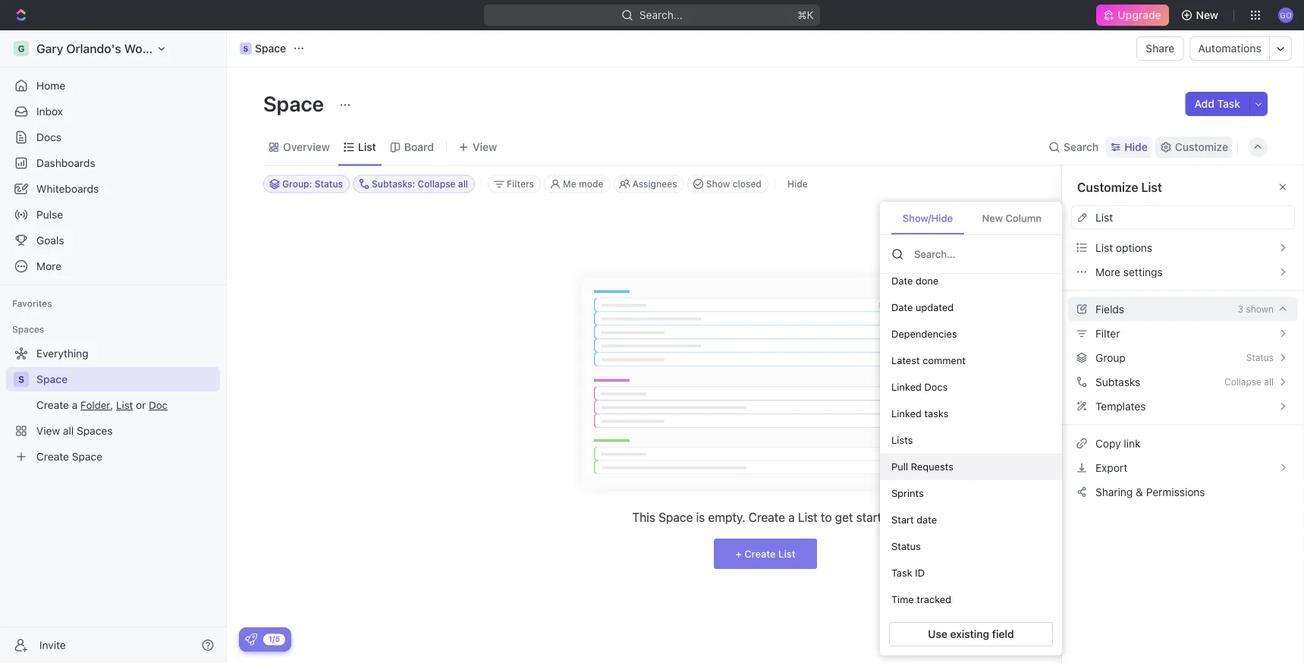 Task type: vqa. For each thing, say whether or not it's contained in the screenshot.
the S inside the S Space
yes



Task type: describe. For each thing, give the bounding box(es) containing it.
s for s space
[[243, 44, 248, 53]]

more button
[[6, 254, 220, 278]]

overview
[[283, 141, 330, 153]]

linked docs
[[891, 381, 948, 393]]

shown
[[1246, 304, 1274, 314]]

requests
[[911, 461, 954, 472]]

task id
[[891, 567, 925, 579]]

&
[[1136, 485, 1143, 498]]

dashboards
[[36, 157, 95, 169]]

s space
[[243, 42, 286, 55]]

tracked
[[917, 594, 951, 605]]

home
[[36, 79, 65, 92]]

1 vertical spatial collapse
[[1225, 377, 1262, 387]]

create up '+ create list'
[[749, 510, 785, 525]]

create space link
[[6, 445, 217, 469]]

list button
[[116, 399, 133, 411]]

list down customize list
[[1095, 211, 1113, 223]]

sidebar navigation
[[0, 30, 230, 663]]

space, , element inside tree
[[14, 372, 29, 387]]

customize for customize
[[1175, 141, 1228, 153]]

docs inside 'sidebar' navigation
[[36, 131, 61, 143]]

add
[[1194, 97, 1215, 110]]

show closed
[[706, 179, 762, 189]]

add task
[[1194, 97, 1240, 110]]

onboarding checklist button element
[[245, 633, 257, 646]]

or
[[136, 399, 146, 411]]

date for date updated
[[891, 302, 913, 313]]

doc
[[149, 399, 168, 411]]

g
[[18, 43, 25, 54]]

get
[[835, 510, 853, 525]]

start
[[891, 514, 914, 526]]

0 vertical spatial status
[[315, 179, 343, 189]]

time tracked
[[891, 594, 951, 605]]

customize button
[[1155, 137, 1233, 158]]

folder button
[[80, 399, 110, 411]]

all for view all spaces
[[63, 424, 74, 437]]

sharing & permissions
[[1095, 485, 1205, 498]]

s for s
[[18, 374, 24, 385]]

gary
[[36, 41, 63, 56]]

updated
[[916, 302, 954, 313]]

export button
[[1071, 456, 1295, 480]]

group:
[[282, 179, 312, 189]]

pull requests
[[891, 461, 954, 472]]

favorites button
[[6, 294, 58, 313]]

time
[[891, 594, 914, 605]]

new column button
[[973, 203, 1051, 234]]

add task button
[[1185, 92, 1249, 116]]

invite
[[39, 639, 66, 651]]

done
[[916, 275, 939, 287]]

doc button
[[149, 399, 168, 411]]

collapse all
[[1225, 377, 1274, 387]]

permissions
[[1146, 485, 1205, 498]]

1 horizontal spatial all
[[458, 179, 468, 189]]

list inside list options button
[[1095, 241, 1113, 254]]

orlando's
[[66, 41, 121, 56]]

upgrade link
[[1097, 5, 1169, 26]]

more for more
[[36, 260, 61, 272]]

group: status
[[282, 179, 343, 189]]

hide button
[[1106, 137, 1152, 158]]

fields
[[1095, 303, 1124, 315]]

spaces inside tree
[[77, 424, 113, 437]]

search button
[[1044, 137, 1103, 158]]

board
[[404, 141, 434, 153]]

id
[[915, 567, 925, 579]]

list inside list link
[[358, 141, 376, 153]]

more settings
[[1095, 265, 1163, 278]]

assignees button
[[613, 175, 684, 193]]

⌘k
[[797, 9, 814, 21]]

goals link
[[6, 228, 220, 253]]

everything
[[36, 347, 88, 360]]

more settings button
[[1071, 260, 1295, 284]]

docs link
[[6, 125, 220, 149]]

list down this space is empty. create a list to get started.
[[778, 548, 795, 559]]

1 vertical spatial status
[[1246, 352, 1274, 363]]

new column
[[982, 212, 1042, 224]]

column
[[1006, 212, 1042, 224]]

whiteboards
[[36, 182, 99, 195]]

view for view all spaces
[[36, 424, 60, 437]]

inbox
[[36, 105, 63, 118]]

space for create space
[[72, 450, 102, 463]]

automations
[[1198, 42, 1262, 55]]

list inside 'create a folder , list or doc'
[[116, 399, 133, 411]]

task inside "add task" button
[[1217, 97, 1240, 110]]

2 vertical spatial status
[[891, 541, 921, 552]]

create right +
[[744, 548, 776, 559]]

settings
[[1123, 265, 1163, 278]]

use existing field button
[[889, 622, 1053, 646]]

empty.
[[708, 510, 745, 525]]

more for more settings
[[1095, 265, 1121, 278]]



Task type: locate. For each thing, give the bounding box(es) containing it.
linked for linked tasks
[[891, 408, 922, 419]]

0 vertical spatial task
[[1217, 97, 1240, 110]]

collapse up templates dropdown button
[[1225, 377, 1262, 387]]

new
[[1196, 9, 1218, 21], [982, 212, 1003, 224]]

list
[[358, 141, 376, 153], [1141, 180, 1162, 194], [1095, 211, 1113, 223], [1095, 241, 1113, 254], [116, 399, 133, 411], [798, 510, 818, 525], [778, 548, 795, 559]]

linked up lists
[[891, 408, 922, 419]]

0 horizontal spatial view
[[36, 424, 60, 437]]

share button
[[1137, 36, 1184, 61]]

a left to
[[788, 510, 795, 525]]

1 date from the top
[[891, 275, 913, 287]]

tree containing everything
[[6, 341, 220, 469]]

view inside view button
[[473, 141, 497, 153]]

share
[[1146, 42, 1175, 55]]

view button
[[453, 129, 502, 165]]

task left id at right bottom
[[891, 567, 912, 579]]

customize for customize list
[[1077, 180, 1138, 194]]

1 vertical spatial task
[[891, 567, 912, 579]]

0 vertical spatial new
[[1196, 9, 1218, 21]]

1 vertical spatial linked
[[891, 408, 922, 419]]

view all spaces
[[36, 424, 113, 437]]

list up subtasks:
[[358, 141, 376, 153]]

0 horizontal spatial status
[[315, 179, 343, 189]]

dependencies
[[891, 328, 957, 340]]

new for new
[[1196, 9, 1218, 21]]

pulse
[[36, 208, 63, 221]]

onboarding checklist button image
[[245, 633, 257, 646]]

0 vertical spatial s
[[243, 44, 248, 53]]

hide up customize list
[[1124, 141, 1148, 153]]

view inside 'view all spaces' link
[[36, 424, 60, 437]]

board link
[[401, 137, 434, 158]]

show/hide
[[903, 212, 953, 224]]

more
[[36, 260, 61, 272], [1095, 265, 1121, 278]]

more down goals
[[36, 260, 61, 272]]

list left options
[[1095, 241, 1113, 254]]

more down list options
[[1095, 265, 1121, 278]]

filter button
[[1071, 321, 1295, 346]]

customize list
[[1077, 180, 1162, 194]]

0 horizontal spatial docs
[[36, 131, 61, 143]]

all for collapse all
[[1264, 377, 1274, 387]]

latest comment
[[891, 355, 966, 366]]

customize up search tasks... text field
[[1175, 141, 1228, 153]]

search
[[1064, 141, 1099, 153]]

templates button
[[1071, 394, 1295, 418]]

copy
[[1095, 437, 1121, 449]]

me
[[563, 179, 576, 189]]

1 horizontal spatial hide
[[1124, 141, 1148, 153]]

linked for linked docs
[[891, 381, 922, 393]]

a inside tree
[[72, 399, 78, 411]]

Search field
[[913, 247, 1050, 261]]

task right add
[[1217, 97, 1240, 110]]

existing
[[950, 628, 989, 640]]

s inside s space
[[243, 44, 248, 53]]

workspace
[[124, 41, 187, 56]]

this
[[632, 510, 655, 525]]

0 vertical spatial hide
[[1124, 141, 1148, 153]]

0 horizontal spatial a
[[72, 399, 78, 411]]

tab list
[[880, 202, 1062, 235]]

2 date from the top
[[891, 302, 913, 313]]

2 horizontal spatial all
[[1264, 377, 1274, 387]]

docs up tasks
[[924, 381, 948, 393]]

0 horizontal spatial more
[[36, 260, 61, 272]]

space, , element
[[240, 42, 252, 55], [14, 372, 29, 387]]

pulse link
[[6, 203, 220, 227]]

status up 'task id'
[[891, 541, 921, 552]]

0 vertical spatial docs
[[36, 131, 61, 143]]

2 horizontal spatial status
[[1246, 352, 1274, 363]]

1 horizontal spatial view
[[473, 141, 497, 153]]

filters button
[[488, 175, 541, 193]]

show/hide button
[[891, 203, 964, 234]]

date left done
[[891, 275, 913, 287]]

linked tasks
[[891, 408, 949, 419]]

1 vertical spatial space, , element
[[14, 372, 29, 387]]

linked
[[891, 381, 922, 393], [891, 408, 922, 419]]

dashboards link
[[6, 151, 220, 175]]

tasks
[[924, 408, 949, 419]]

list right the ','
[[116, 399, 133, 411]]

home link
[[6, 74, 220, 98]]

more inside button
[[1095, 265, 1121, 278]]

s inside space, , element
[[18, 374, 24, 385]]

view
[[473, 141, 497, 153], [36, 424, 60, 437]]

new inside 'button'
[[1196, 9, 1218, 21]]

1 vertical spatial new
[[982, 212, 1003, 224]]

to
[[821, 510, 832, 525]]

1 vertical spatial s
[[18, 374, 24, 385]]

spaces
[[12, 324, 44, 335], [77, 424, 113, 437]]

0 vertical spatial date
[[891, 275, 913, 287]]

create a folder , list or doc
[[36, 399, 168, 411]]

latest
[[891, 355, 920, 366]]

+
[[735, 548, 742, 559]]

more inside dropdown button
[[36, 260, 61, 272]]

subtasks: collapse all
[[372, 179, 468, 189]]

0 horizontal spatial customize
[[1077, 180, 1138, 194]]

1 horizontal spatial collapse
[[1225, 377, 1262, 387]]

gary orlando's workspace
[[36, 41, 187, 56]]

linked down latest
[[891, 381, 922, 393]]

0 vertical spatial space, , element
[[240, 42, 252, 55]]

1 vertical spatial spaces
[[77, 424, 113, 437]]

go
[[1280, 10, 1292, 19]]

1 horizontal spatial space, , element
[[240, 42, 252, 55]]

1 horizontal spatial a
[[788, 510, 795, 525]]

all up create space
[[63, 424, 74, 437]]

space link
[[36, 367, 217, 391]]

0 horizontal spatial s
[[18, 374, 24, 385]]

show
[[706, 179, 730, 189]]

all inside tree
[[63, 424, 74, 437]]

1 vertical spatial date
[[891, 302, 913, 313]]

lists
[[891, 434, 913, 446]]

docs
[[36, 131, 61, 143], [924, 381, 948, 393]]

date done
[[891, 275, 939, 287]]

status up collapse all
[[1246, 352, 1274, 363]]

date
[[917, 514, 937, 526]]

0 horizontal spatial hide
[[787, 179, 808, 189]]

1 horizontal spatial customize
[[1175, 141, 1228, 153]]

upgrade
[[1118, 9, 1161, 21]]

spaces down favorites button
[[12, 324, 44, 335]]

customize inside button
[[1175, 141, 1228, 153]]

export button
[[1071, 456, 1295, 480]]

1 linked from the top
[[891, 381, 922, 393]]

1 vertical spatial all
[[1264, 377, 1274, 387]]

0 vertical spatial linked
[[891, 381, 922, 393]]

all down shown
[[1264, 377, 1274, 387]]

copy link button
[[1071, 431, 1295, 456]]

task
[[1217, 97, 1240, 110], [891, 567, 912, 579]]

1 horizontal spatial spaces
[[77, 424, 113, 437]]

view all spaces link
[[6, 419, 217, 443]]

,
[[110, 399, 113, 411]]

subtasks
[[1095, 375, 1140, 388]]

sharing
[[1095, 485, 1133, 498]]

templates
[[1095, 400, 1146, 412]]

create
[[36, 399, 69, 411], [36, 450, 69, 463], [749, 510, 785, 525], [744, 548, 776, 559]]

new for new column
[[982, 212, 1003, 224]]

filters
[[507, 179, 534, 189]]

1 horizontal spatial s
[[243, 44, 248, 53]]

hide inside dropdown button
[[1124, 141, 1148, 153]]

date
[[891, 275, 913, 287], [891, 302, 913, 313]]

filter
[[1095, 327, 1120, 339]]

1 horizontal spatial status
[[891, 541, 921, 552]]

list options button
[[1071, 236, 1295, 260]]

1 vertical spatial customize
[[1077, 180, 1138, 194]]

field
[[992, 628, 1014, 640]]

export
[[1095, 461, 1127, 474]]

folder
[[80, 399, 110, 411]]

a left the folder
[[72, 399, 78, 411]]

assignees
[[632, 179, 677, 189]]

1 horizontal spatial task
[[1217, 97, 1240, 110]]

me mode
[[563, 179, 603, 189]]

create up view all spaces
[[36, 399, 69, 411]]

new left column
[[982, 212, 1003, 224]]

tab list containing show/hide
[[880, 202, 1062, 235]]

0 horizontal spatial space, , element
[[14, 372, 29, 387]]

overview link
[[280, 137, 330, 158]]

space for s space
[[255, 42, 286, 55]]

0 vertical spatial view
[[473, 141, 497, 153]]

1 horizontal spatial more
[[1095, 265, 1121, 278]]

list left to
[[798, 510, 818, 525]]

0 vertical spatial a
[[72, 399, 78, 411]]

subtasks:
[[372, 179, 415, 189]]

view button
[[453, 137, 502, 158]]

0 horizontal spatial spaces
[[12, 324, 44, 335]]

customize down hide dropdown button
[[1077, 180, 1138, 194]]

view up filters dropdown button
[[473, 141, 497, 153]]

status right group: on the left top of the page
[[315, 179, 343, 189]]

show closed button
[[687, 175, 768, 193]]

gary orlando's workspace, , element
[[14, 41, 29, 56]]

go button
[[1274, 3, 1298, 27]]

date down date done
[[891, 302, 913, 313]]

everything link
[[6, 341, 217, 366]]

1 vertical spatial view
[[36, 424, 60, 437]]

space for this space is empty. create a list to get started.
[[659, 510, 693, 525]]

all down view button
[[458, 179, 468, 189]]

0 vertical spatial spaces
[[12, 324, 44, 335]]

tree
[[6, 341, 220, 469]]

tree inside 'sidebar' navigation
[[6, 341, 220, 469]]

new up automations
[[1196, 9, 1218, 21]]

create down view all spaces
[[36, 450, 69, 463]]

1 vertical spatial a
[[788, 510, 795, 525]]

0 horizontal spatial task
[[891, 567, 912, 579]]

filter button
[[1062, 321, 1304, 346]]

link
[[1124, 437, 1141, 449]]

Search tasks... text field
[[1115, 173, 1267, 195]]

view for view
[[473, 141, 497, 153]]

view up create space
[[36, 424, 60, 437]]

hide inside button
[[787, 179, 808, 189]]

1/5
[[269, 635, 280, 643]]

1 horizontal spatial new
[[1196, 9, 1218, 21]]

docs down the inbox
[[36, 131, 61, 143]]

date updated
[[891, 302, 954, 313]]

hide right closed
[[787, 179, 808, 189]]

new inside "button"
[[982, 212, 1003, 224]]

use existing field
[[928, 628, 1014, 640]]

1 vertical spatial hide
[[787, 179, 808, 189]]

0 vertical spatial collapse
[[418, 179, 456, 189]]

2 vertical spatial all
[[63, 424, 74, 437]]

hide
[[1124, 141, 1148, 153], [787, 179, 808, 189]]

1 horizontal spatial docs
[[924, 381, 948, 393]]

3
[[1238, 304, 1244, 314]]

0 horizontal spatial all
[[63, 424, 74, 437]]

goals
[[36, 234, 64, 247]]

inbox link
[[6, 99, 220, 124]]

2 linked from the top
[[891, 408, 922, 419]]

1 vertical spatial docs
[[924, 381, 948, 393]]

is
[[696, 510, 705, 525]]

customize
[[1175, 141, 1228, 153], [1077, 180, 1138, 194]]

0 vertical spatial all
[[458, 179, 468, 189]]

0 horizontal spatial collapse
[[418, 179, 456, 189]]

list down hide dropdown button
[[1141, 180, 1162, 194]]

date for date done
[[891, 275, 913, 287]]

collapse down board
[[418, 179, 456, 189]]

spaces down the folder
[[77, 424, 113, 437]]

0 horizontal spatial new
[[982, 212, 1003, 224]]

0 vertical spatial customize
[[1175, 141, 1228, 153]]



